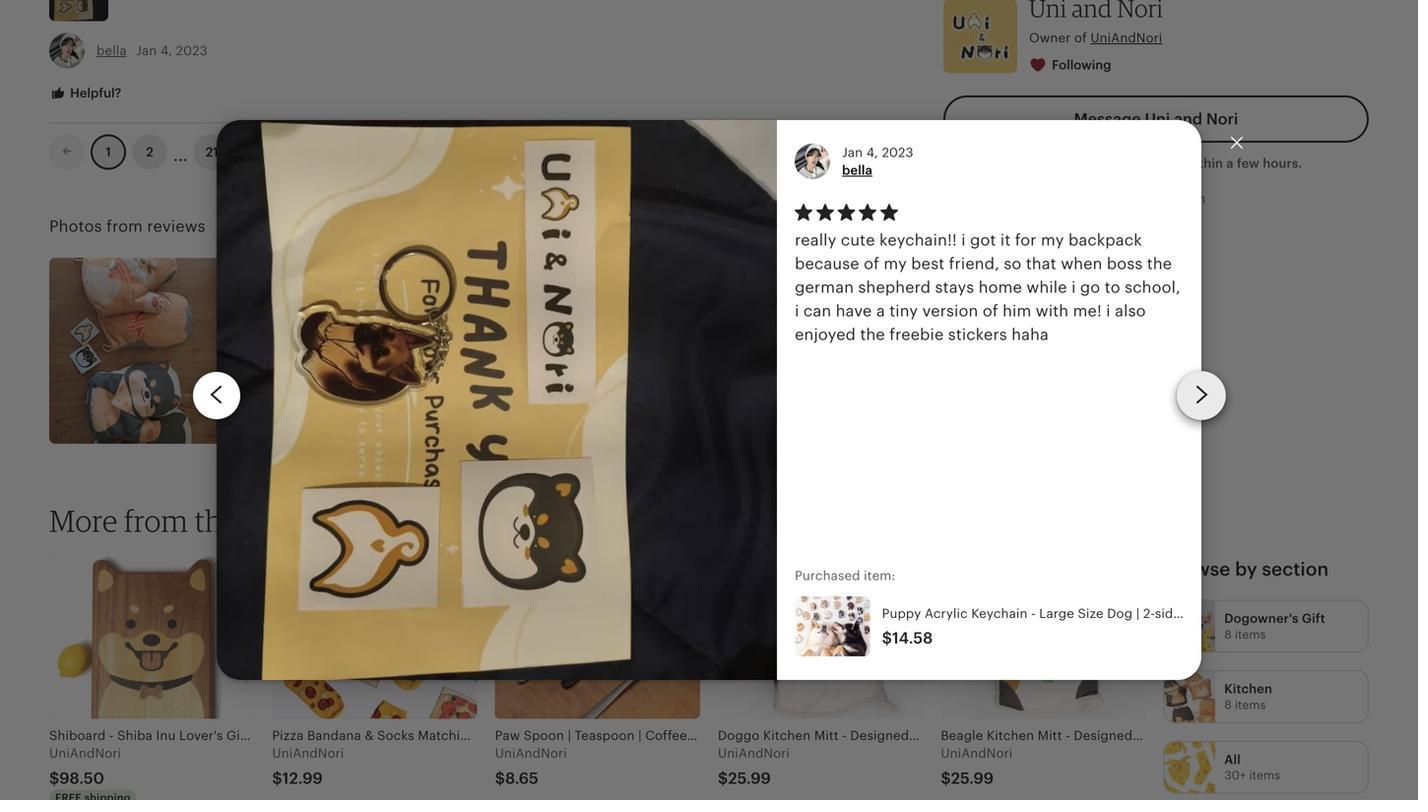 Task type: locate. For each thing, give the bounding box(es) containing it.
0 vertical spatial of
[[1074, 31, 1087, 45]]

0 vertical spatial from
[[1176, 192, 1206, 206]]

8
[[1225, 628, 1232, 642], [1225, 699, 1232, 712]]

uniandnori $ 25.99
[[718, 747, 790, 788], [941, 747, 1013, 788]]

0 vertical spatial following button
[[1015, 47, 1128, 84]]

2 link
[[132, 134, 167, 170]]

1 horizontal spatial following button
[[1015, 47, 1128, 84]]

0 horizontal spatial jan
[[136, 43, 157, 58]]

friend,
[[949, 255, 1000, 273]]

size
[[1078, 607, 1104, 622]]

owner
[[1029, 31, 1071, 45]]

got
[[970, 232, 996, 249]]

my up shepherd
[[884, 255, 907, 273]]

1 horizontal spatial dog
[[1185, 607, 1210, 622]]

1 horizontal spatial this
[[1058, 192, 1080, 206]]

1 vertical spatial items
[[1235, 699, 1266, 712]]

to
[[1105, 279, 1121, 297]]

my up "that"
[[1041, 232, 1064, 249]]

haha
[[1012, 326, 1049, 344]]

$ inside 'uniandnori $ 8.65'
[[495, 770, 505, 788]]

shop
[[250, 503, 316, 539]]

from
[[1176, 192, 1206, 206], [106, 218, 143, 236], [124, 503, 188, 539]]

this for made
[[1058, 192, 1080, 206]]

1 vertical spatial with
[[1036, 303, 1069, 320]]

1 horizontal spatial my
[[1041, 232, 1064, 249]]

from right help
[[1176, 192, 1206, 206]]

0 vertical spatial 2023
[[176, 43, 208, 58]]

1 vertical spatial 2023
[[882, 145, 914, 160]]

1 horizontal spatial uniandnori $ 25.99
[[941, 747, 1013, 788]]

from right more
[[124, 503, 188, 539]]

$
[[882, 630, 892, 648], [49, 770, 59, 788], [272, 770, 282, 788], [495, 770, 505, 788], [718, 770, 728, 788], [941, 770, 951, 788]]

a left tiny
[[877, 303, 885, 320]]

dogowner's gift 8 items
[[1225, 612, 1326, 642]]

jan inside jan 4, 2023 bella
[[842, 145, 863, 160]]

items right 30+
[[1249, 769, 1280, 783]]

bella
[[842, 163, 873, 178]]

browse by section
[[1164, 559, 1329, 580]]

more from this shop
[[49, 503, 316, 539]]

within a few hours.
[[1185, 156, 1303, 171]]

1 vertical spatial following button
[[327, 503, 440, 539]]

0 horizontal spatial following button
[[327, 503, 440, 539]]

german
[[795, 279, 854, 297]]

side
[[1155, 607, 1181, 622]]

i left got
[[962, 232, 966, 249]]

0 vertical spatial my
[[1041, 232, 1064, 249]]

0 vertical spatial 8
[[1225, 628, 1232, 642]]

2023
[[176, 43, 208, 58], [882, 145, 914, 160]]

0 horizontal spatial of
[[864, 255, 880, 273]]

2 vertical spatial items
[[1249, 769, 1280, 783]]

purchased item:
[[795, 569, 896, 584]]

1 horizontal spatial jan
[[842, 145, 863, 160]]

1 vertical spatial a
[[877, 303, 885, 320]]

21 link
[[194, 134, 230, 170]]

2023 for jan 4, 2023 bella
[[882, 145, 914, 160]]

beagle kitchen mitt - designed for beagle lover's kitchen glove quilted cute dog oven mitt puppy housewarming decor pet owner gift image
[[941, 557, 1146, 719]]

0 vertical spatial this
[[1058, 192, 1080, 206]]

2 uniandnori $ 25.99 from the left
[[941, 747, 1013, 788]]

0 horizontal spatial my
[[884, 255, 907, 273]]

4, inside jan 4, 2023 bella
[[867, 145, 878, 160]]

uniandnori $ 98.50
[[49, 747, 121, 788]]

1 horizontal spatial a
[[1227, 156, 1234, 171]]

1 vertical spatial my
[[884, 255, 907, 273]]

jan
[[136, 43, 157, 58], [842, 145, 863, 160]]

1 vertical spatial jan
[[842, 145, 863, 160]]

8 down charms
[[1225, 628, 1232, 642]]

for
[[1015, 232, 1037, 249]]

0 horizontal spatial 4,
[[160, 43, 172, 58]]

dog right side
[[1185, 607, 1210, 622]]

my
[[1041, 232, 1064, 249], [884, 255, 907, 273]]

1 vertical spatial from
[[106, 218, 143, 236]]

dogowner's
[[1225, 612, 1299, 627]]

items for all
[[1249, 769, 1280, 783]]

from for reviews
[[106, 218, 143, 236]]

this for from
[[195, 503, 244, 539]]

0 horizontal spatial dog
[[1107, 607, 1133, 622]]

with down while
[[1036, 303, 1069, 320]]

30+
[[1225, 769, 1246, 783]]

items for kitchen
[[1235, 699, 1266, 712]]

1 vertical spatial 4,
[[867, 145, 878, 160]]

25.99
[[728, 770, 771, 788], [951, 770, 994, 788]]

really cute keychain!! i got it for my backpack because of my best friend, so that when boss the german shepherd stays home while i go to school, i can have a tiny version of him with me! i also enjoyed the freebie stickers haha
[[795, 232, 1181, 344]]

puppy
[[882, 607, 921, 622]]

of down the home
[[983, 303, 998, 320]]

best
[[911, 255, 945, 273]]

1 horizontal spatial the
[[1147, 255, 1172, 273]]

1 horizontal spatial of
[[983, 303, 998, 320]]

kitchen
[[1225, 682, 1273, 697]]

0 horizontal spatial 2023
[[176, 43, 208, 58]]

0 vertical spatial with
[[1115, 192, 1142, 206]]

more
[[49, 503, 118, 539]]

from right photos
[[106, 218, 143, 236]]

4,
[[160, 43, 172, 58], [867, 145, 878, 160]]

have
[[836, 303, 872, 320]]

a inside "really cute keychain!! i got it for my backpack because of my best friend, so that when boss the german shepherd stays home while i go to school, i can have a tiny version of him with me! i also enjoyed the freebie stickers haha"
[[877, 303, 885, 320]]

items inside all 30+ items
[[1249, 769, 1280, 783]]

few
[[1237, 156, 1260, 171]]

0 vertical spatial jan
[[136, 43, 157, 58]]

owner of
[[1029, 31, 1091, 45]]

1 vertical spatial of
[[864, 255, 880, 273]]

items down dogowner's
[[1235, 628, 1266, 642]]

$ inside uniandnori $ 98.50
[[49, 770, 59, 788]]

$ inside puppy acrylic keychain - large size dog | 2-side dog charms $ 14.58
[[882, 630, 892, 648]]

reviews
[[147, 218, 206, 236]]

8 inside dogowner's gift 8 items
[[1225, 628, 1232, 642]]

dog left '|'
[[1107, 607, 1133, 622]]

purchased
[[795, 569, 860, 584]]

items
[[1235, 628, 1266, 642], [1235, 699, 1266, 712], [1249, 769, 1280, 783]]

of right owner
[[1074, 31, 1087, 45]]

1 horizontal spatial 4,
[[867, 145, 878, 160]]

98.50
[[59, 770, 104, 788]]

…
[[173, 138, 188, 167]]

1 vertical spatial 8
[[1225, 699, 1232, 712]]

the up school,
[[1147, 255, 1172, 273]]

i
[[962, 232, 966, 249], [1072, 279, 1076, 297], [795, 303, 799, 320], [1106, 303, 1111, 320]]

1 vertical spatial this
[[195, 503, 244, 539]]

shepherd
[[858, 279, 931, 297]]

1 dog from the left
[[1107, 607, 1133, 622]]

2 8 from the top
[[1225, 699, 1232, 712]]

uniandnori
[[944, 192, 1016, 206], [49, 747, 121, 762], [272, 747, 344, 762], [495, 747, 567, 762], [718, 747, 790, 762], [941, 747, 1013, 762]]

1 vertical spatial the
[[860, 326, 885, 344]]

him
[[1003, 303, 1032, 320]]

with
[[1115, 192, 1142, 206], [1036, 303, 1069, 320]]

the
[[1147, 255, 1172, 273], [860, 326, 885, 344]]

1 horizontal spatial 25.99
[[951, 770, 994, 788]]

can
[[804, 303, 832, 320]]

2 horizontal spatial of
[[1074, 31, 1087, 45]]

a left few
[[1227, 156, 1234, 171]]

following button
[[1015, 47, 1128, 84], [327, 503, 440, 539]]

0 vertical spatial 4,
[[160, 43, 172, 58]]

gift
[[1302, 612, 1326, 627]]

photos from reviews dialog
[[0, 0, 1418, 801]]

2-
[[1143, 607, 1155, 622]]

0 horizontal spatial a
[[877, 303, 885, 320]]

1 8 from the top
[[1225, 628, 1232, 642]]

0 horizontal spatial uniandnori $ 25.99
[[718, 747, 790, 788]]

8 down kitchen
[[1225, 699, 1232, 712]]

0 vertical spatial a
[[1227, 156, 1234, 171]]

the down "have"
[[860, 326, 885, 344]]

this left shop
[[195, 503, 244, 539]]

1 uniandnori $ 25.99 from the left
[[718, 747, 790, 788]]

with left help
[[1115, 192, 1142, 206]]

this left item
[[1058, 192, 1080, 206]]

0 vertical spatial following
[[1052, 57, 1112, 72]]

i left go
[[1072, 279, 1076, 297]]

enjoyed
[[795, 326, 856, 344]]

version
[[923, 303, 978, 320]]

pizza bandana & socks matching set - matching dog and owner, dog lover's gift, pizza dog bandana, socks set image
[[272, 557, 477, 719]]

2 vertical spatial from
[[124, 503, 188, 539]]

jan 4, 2023
[[133, 43, 208, 58]]

items inside kitchen 8 items
[[1235, 699, 1266, 712]]

2023 inside jan 4, 2023 bella
[[882, 145, 914, 160]]

0 horizontal spatial 25.99
[[728, 770, 771, 788]]

0 horizontal spatial this
[[195, 503, 244, 539]]

of down cute on the right of the page
[[864, 255, 880, 273]]

items down kitchen
[[1235, 699, 1266, 712]]

of
[[1074, 31, 1087, 45], [864, 255, 880, 273], [983, 303, 998, 320]]

1 horizontal spatial 2023
[[882, 145, 914, 160]]

stays
[[935, 279, 974, 297]]

0 horizontal spatial with
[[1036, 303, 1069, 320]]

dog
[[1107, 607, 1133, 622], [1185, 607, 1210, 622]]

-
[[1031, 607, 1036, 622]]

$ inside uniandnori $ 12.99
[[272, 770, 282, 788]]

2 vertical spatial of
[[983, 303, 998, 320]]

1 vertical spatial following
[[366, 514, 425, 528]]

0 vertical spatial items
[[1235, 628, 1266, 642]]

4, for jan 4, 2023
[[160, 43, 172, 58]]

this
[[1058, 192, 1080, 206], [195, 503, 244, 539]]

hours.
[[1263, 156, 1303, 171]]

1 horizontal spatial following
[[1052, 57, 1112, 72]]

acrylic
[[925, 607, 968, 622]]

bella link
[[842, 163, 873, 178]]

all 30+ items
[[1225, 753, 1280, 783]]



Task type: describe. For each thing, give the bounding box(es) containing it.
21
[[206, 145, 218, 160]]

jan for jan 4, 2023 bella
[[842, 145, 863, 160]]

boss
[[1107, 255, 1143, 273]]

home
[[979, 279, 1022, 297]]

when
[[1061, 255, 1103, 273]]

help
[[1145, 192, 1173, 206]]

it
[[1001, 232, 1011, 249]]

item
[[1084, 192, 1112, 206]]

made
[[1019, 192, 1054, 206]]

view details of this review photo by bella image
[[49, 0, 108, 21]]

8 inside kitchen 8 items
[[1225, 699, 1232, 712]]

uniandnori made this item with help from
[[944, 192, 1206, 206]]

from for this
[[124, 503, 188, 539]]

1
[[106, 145, 111, 160]]

jan 4, 2023 bella
[[842, 145, 914, 178]]

paw spoon | teaspoon | coffee stir stick | puppy lover's gift | doggo tableware | stainless steel utensils | dog parents dog owner image
[[495, 557, 700, 719]]

stickers
[[948, 326, 1007, 344]]

that
[[1026, 255, 1057, 273]]

browse
[[1164, 559, 1231, 580]]

14.58
[[892, 630, 933, 648]]

uni and nori image
[[944, 0, 1017, 73]]

really
[[795, 232, 837, 249]]

keychain
[[972, 607, 1028, 622]]

see more listings in the dogowner's gift section image
[[1165, 601, 1216, 652]]

8.65
[[505, 770, 539, 788]]

i right me!
[[1106, 303, 1111, 320]]

with inside "really cute keychain!! i got it for my backpack because of my best friend, so that when boss the german shepherd stays home while i go to school, i can have a tiny version of him with me! i also enjoyed the freebie stickers haha"
[[1036, 303, 1069, 320]]

backpack
[[1069, 232, 1142, 249]]

cute
[[841, 232, 875, 249]]

school,
[[1125, 279, 1181, 297]]

within
[[1185, 156, 1223, 171]]

2023 for jan 4, 2023
[[176, 43, 208, 58]]

0 horizontal spatial following
[[366, 514, 425, 528]]

so
[[1004, 255, 1022, 273]]

photos from reviews
[[49, 218, 206, 236]]

12.99
[[282, 770, 323, 788]]

uniandnori $ 8.65
[[495, 747, 567, 788]]

freebie
[[890, 326, 944, 344]]

kitchen 8 items
[[1225, 682, 1273, 712]]

1 25.99 from the left
[[728, 770, 771, 788]]

jan for jan 4, 2023
[[136, 43, 157, 58]]

puppy acrylic keychain - large size dog | 2-side dog charms image
[[795, 597, 870, 657]]

tiny
[[890, 303, 918, 320]]

items inside dogowner's gift 8 items
[[1235, 628, 1266, 642]]

0 horizontal spatial the
[[860, 326, 885, 344]]

also
[[1115, 303, 1146, 320]]

1 horizontal spatial with
[[1115, 192, 1142, 206]]

large
[[1039, 607, 1075, 622]]

item:
[[864, 569, 896, 584]]

uniandnori $ 12.99
[[272, 747, 344, 788]]

shiboard - shiba inu lover's gift, end grain handmade board, kitchen engraved pet cutting boards, gifts for dog lovers, wood barkuterie, image
[[49, 557, 254, 719]]

photos
[[49, 218, 102, 236]]

puppy acrylic keychain - large size dog | 2-side dog charms $ 14.58
[[882, 607, 1262, 648]]

0 vertical spatial the
[[1147, 255, 1172, 273]]

keychain!!
[[880, 232, 957, 249]]

while
[[1027, 279, 1067, 297]]

4, for jan 4, 2023 bella
[[867, 145, 878, 160]]

doggo kitchen mitt - designed for doggy lover's kitchen glove quilted cute dog oven mitt puppy housewarming decor pet owner gift image
[[718, 557, 923, 719]]

by
[[1235, 559, 1258, 580]]

1 link
[[91, 134, 126, 170]]

charms
[[1214, 607, 1262, 622]]

section
[[1262, 559, 1329, 580]]

all
[[1225, 753, 1241, 768]]

|
[[1136, 607, 1140, 622]]

2 dog from the left
[[1185, 607, 1210, 622]]

because
[[795, 255, 860, 273]]

i left can
[[795, 303, 799, 320]]

see more listings in the all section image
[[1165, 742, 1216, 793]]

2 25.99 from the left
[[951, 770, 994, 788]]

me!
[[1073, 303, 1102, 320]]

go
[[1080, 279, 1101, 297]]

2
[[146, 145, 153, 160]]

see more listings in the kitchen section image
[[1165, 672, 1216, 723]]



Task type: vqa. For each thing, say whether or not it's contained in the screenshot.


